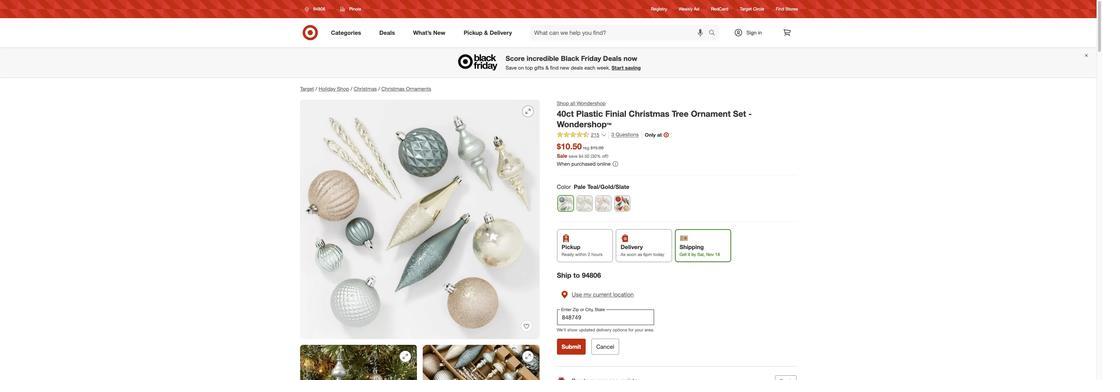 Task type: locate. For each thing, give the bounding box(es) containing it.
deals inside the score incredible black friday deals now save on top gifts & find new deals each week. start saving
[[603, 54, 622, 63]]

find stores
[[776, 6, 798, 12]]

area.
[[645, 327, 655, 333]]

christmas left ornaments
[[382, 86, 405, 92]]

target
[[740, 6, 752, 12], [300, 86, 314, 92]]

pickup
[[464, 29, 483, 36], [562, 244, 581, 251]]

christmas up only
[[629, 109, 670, 119]]

target link
[[300, 86, 314, 92]]

only
[[645, 132, 656, 138]]

color pale teal/gold/slate
[[557, 183, 630, 191]]

delivery up soon
[[621, 244, 643, 251]]

pickup up the ready
[[562, 244, 581, 251]]

1 vertical spatial deals
[[603, 54, 622, 63]]

off
[[602, 154, 608, 159]]

0 horizontal spatial christmas
[[354, 86, 377, 92]]

what's new
[[413, 29, 446, 36]]

94806 left pinole dropdown button
[[313, 6, 325, 12]]

pinole button
[[336, 3, 366, 16]]

94806
[[313, 6, 325, 12], [582, 271, 601, 280]]

christmas right holiday shop link
[[354, 86, 377, 92]]

1 vertical spatial &
[[546, 65, 549, 71]]

candy champagne image
[[577, 196, 592, 211]]

What can we help you find? suggestions appear below search field
[[530, 25, 711, 41]]

gifts
[[534, 65, 544, 71]]

3 / from the left
[[378, 86, 380, 92]]

find
[[550, 65, 559, 71]]

0 vertical spatial shop
[[337, 86, 349, 92]]

we'll
[[557, 327, 566, 333]]

color
[[557, 183, 571, 191]]

target left holiday
[[300, 86, 314, 92]]

registry
[[651, 6, 667, 12]]

%
[[597, 154, 601, 159]]

target for target circle
[[740, 6, 752, 12]]

use my current location link
[[557, 286, 655, 304]]

1 vertical spatial target
[[300, 86, 314, 92]]

1 horizontal spatial /
[[351, 86, 352, 92]]

2
[[588, 252, 591, 257]]

online
[[597, 161, 611, 167]]

$10.50
[[557, 141, 582, 152]]

friday
[[581, 54, 601, 63]]

target left circle
[[740, 6, 752, 12]]

ship to 94806
[[557, 271, 601, 280]]

1 vertical spatial delivery
[[621, 244, 643, 251]]

3 questions
[[612, 132, 639, 138]]

search
[[706, 30, 723, 37]]

red/green/gold image
[[615, 196, 630, 211]]

christmas link
[[354, 86, 377, 92]]

questions
[[616, 132, 639, 138]]

target / holiday shop / christmas / christmas ornaments
[[300, 86, 431, 92]]

to
[[574, 271, 580, 280]]

as
[[638, 252, 643, 257]]

0 vertical spatial pickup
[[464, 29, 483, 36]]

30
[[592, 154, 597, 159]]

pickup & delivery
[[464, 29, 512, 36]]

deals left what's in the top left of the page
[[379, 29, 395, 36]]

target circle
[[740, 6, 765, 12]]

$10.50 reg $15.00 sale save $ 4.50 ( 30 % off )
[[557, 141, 609, 159]]

when
[[557, 161, 570, 167]]

pickup inside pickup ready within 2 hours
[[562, 244, 581, 251]]

cancel
[[597, 343, 615, 351]]

0 horizontal spatial shop
[[337, 86, 349, 92]]

submit
[[562, 343, 581, 351]]

saving
[[625, 65, 641, 71]]

ready
[[562, 252, 574, 257]]

1 horizontal spatial shop
[[557, 100, 569, 106]]

0 vertical spatial 94806
[[313, 6, 325, 12]]

new
[[560, 65, 570, 71]]

in
[[758, 29, 762, 36]]

$
[[579, 154, 581, 159]]

pale teal/gold/slate image
[[558, 196, 574, 211]]

215
[[591, 132, 600, 138]]

/ right christmas link
[[378, 86, 380, 92]]

it
[[688, 252, 691, 257]]

0 horizontal spatial pickup
[[464, 29, 483, 36]]

215 link
[[557, 131, 607, 140]]

pickup right new
[[464, 29, 483, 36]]

None text field
[[557, 310, 655, 326]]

categories link
[[325, 25, 370, 41]]

0 vertical spatial &
[[484, 29, 488, 36]]

target for target / holiday shop / christmas / christmas ornaments
[[300, 86, 314, 92]]

sign
[[747, 29, 757, 36]]

1 horizontal spatial delivery
[[621, 244, 643, 251]]

0 horizontal spatial &
[[484, 29, 488, 36]]

)
[[608, 154, 609, 159]]

0 horizontal spatial delivery
[[490, 29, 512, 36]]

1 horizontal spatial pickup
[[562, 244, 581, 251]]

set
[[734, 109, 747, 119]]

incredible
[[527, 54, 559, 63]]

for
[[629, 327, 634, 333]]

pickup ready within 2 hours
[[562, 244, 603, 257]]

0 horizontal spatial 94806
[[313, 6, 325, 12]]

score incredible black friday deals now save on top gifts & find new deals each week. start saving
[[506, 54, 641, 71]]

&
[[484, 29, 488, 36], [546, 65, 549, 71]]

target inside 'link'
[[740, 6, 752, 12]]

/ left christmas link
[[351, 86, 352, 92]]

1 vertical spatial pickup
[[562, 244, 581, 251]]

0 vertical spatial target
[[740, 6, 752, 12]]

wondershop
[[577, 100, 606, 106]]

/ right target link
[[316, 86, 317, 92]]

0 vertical spatial deals
[[379, 29, 395, 36]]

redcard
[[711, 6, 729, 12]]

1 horizontal spatial deals
[[603, 54, 622, 63]]

0 horizontal spatial /
[[316, 86, 317, 92]]

shop left the all
[[557, 100, 569, 106]]

1 vertical spatial shop
[[557, 100, 569, 106]]

top
[[526, 65, 533, 71]]

shop all wondershop 40ct plastic finial christmas tree ornament set - wondershop™
[[557, 100, 752, 129]]

what's new link
[[407, 25, 455, 41]]

sat,
[[698, 252, 705, 257]]

we'll show updated delivery options for your area.
[[557, 327, 655, 333]]

0 horizontal spatial deals
[[379, 29, 395, 36]]

pinole
[[349, 6, 361, 12]]

current
[[593, 291, 612, 298]]

use
[[572, 291, 582, 298]]

40ct
[[557, 109, 574, 119]]

deals up start
[[603, 54, 622, 63]]

shop right holiday
[[337, 86, 349, 92]]

get
[[680, 252, 687, 257]]

2 horizontal spatial /
[[378, 86, 380, 92]]

1 horizontal spatial christmas
[[382, 86, 405, 92]]

94806 right to
[[582, 271, 601, 280]]

1 horizontal spatial target
[[740, 6, 752, 12]]

on
[[518, 65, 524, 71]]

delivery up score
[[490, 29, 512, 36]]

& inside pickup & delivery link
[[484, 29, 488, 36]]

2 horizontal spatial christmas
[[629, 109, 670, 119]]

1 horizontal spatial 94806
[[582, 271, 601, 280]]

0 horizontal spatial target
[[300, 86, 314, 92]]

christmas
[[354, 86, 377, 92], [382, 86, 405, 92], [629, 109, 670, 119]]

purchased
[[572, 161, 596, 167]]

1 horizontal spatial &
[[546, 65, 549, 71]]

christmas inside shop all wondershop 40ct plastic finial christmas tree ornament set - wondershop™
[[629, 109, 670, 119]]



Task type: vqa. For each thing, say whether or not it's contained in the screenshot.
Lindor in the $1.69 lindt lindor holiday milk chocolate truffles - 0.8oz
no



Task type: describe. For each thing, give the bounding box(es) containing it.
40ct plastic finial christmas tree ornament set - wondershop™, 3 of 7 image
[[423, 345, 540, 380]]

submit button
[[557, 339, 586, 355]]

& inside the score incredible black friday deals now save on top gifts & find new deals each week. start saving
[[546, 65, 549, 71]]

registry link
[[651, 6, 667, 12]]

(
[[591, 154, 592, 159]]

sign in link
[[728, 25, 774, 41]]

nov
[[707, 252, 714, 257]]

now
[[624, 54, 638, 63]]

-
[[749, 109, 752, 119]]

ornaments
[[406, 86, 431, 92]]

pale
[[574, 183, 586, 191]]

black
[[561, 54, 579, 63]]

pink/champagne image
[[596, 196, 611, 211]]

start
[[612, 65, 624, 71]]

4.50
[[581, 154, 590, 159]]

holiday
[[319, 86, 336, 92]]

delivery
[[597, 327, 612, 333]]

2 / from the left
[[351, 86, 352, 92]]

my
[[584, 291, 592, 298]]

delivery inside delivery as soon as 6pm today
[[621, 244, 643, 251]]

ship
[[557, 271, 572, 280]]

pickup for &
[[464, 29, 483, 36]]

40ct plastic finial christmas tree ornament set - wondershop™, 2 of 7 image
[[300, 345, 417, 380]]

your
[[635, 327, 644, 333]]

circle
[[753, 6, 765, 12]]

tree
[[672, 109, 689, 119]]

sign in
[[747, 29, 762, 36]]

weekly ad link
[[679, 6, 700, 12]]

pickup for ready
[[562, 244, 581, 251]]

as
[[621, 252, 626, 257]]

shop inside shop all wondershop 40ct plastic finial christmas tree ornament set - wondershop™
[[557, 100, 569, 106]]

1 vertical spatial 94806
[[582, 271, 601, 280]]

deals link
[[373, 25, 404, 41]]

find stores link
[[776, 6, 798, 12]]

18
[[716, 252, 720, 257]]

categories
[[331, 29, 361, 36]]

by
[[692, 252, 697, 257]]

3
[[612, 132, 615, 138]]

image gallery element
[[300, 100, 540, 380]]

plastic
[[577, 109, 603, 119]]

save
[[506, 65, 517, 71]]

ornament
[[691, 109, 731, 119]]

target circle link
[[740, 6, 765, 12]]

delivery as soon as 6pm today
[[621, 244, 665, 257]]

holiday shop link
[[319, 86, 349, 92]]

cancel button
[[592, 339, 620, 355]]

sale
[[557, 153, 568, 159]]

$15.00
[[591, 145, 604, 151]]

stores
[[786, 6, 798, 12]]

0 vertical spatial delivery
[[490, 29, 512, 36]]

finial
[[606, 109, 627, 119]]

1 / from the left
[[316, 86, 317, 92]]

weekly ad
[[679, 6, 700, 12]]

at
[[658, 132, 662, 138]]

40ct plastic finial christmas tree ornament set - wondershop™, 1 of 7 image
[[300, 100, 540, 339]]

shipping
[[680, 244, 704, 251]]

today
[[654, 252, 665, 257]]

deals
[[571, 65, 583, 71]]

weekly
[[679, 6, 693, 12]]

options
[[613, 327, 628, 333]]

94806 inside 94806 dropdown button
[[313, 6, 325, 12]]

hours
[[592, 252, 603, 257]]

new
[[433, 29, 446, 36]]

location
[[614, 291, 634, 298]]

only at
[[645, 132, 662, 138]]

redcard link
[[711, 6, 729, 12]]

within
[[576, 252, 587, 257]]

3 questions link
[[609, 131, 639, 139]]

christmas ornaments link
[[382, 86, 431, 92]]

teal/gold/slate
[[588, 183, 630, 191]]

pickup & delivery link
[[458, 25, 521, 41]]

shipping get it by sat, nov 18
[[680, 244, 720, 257]]

when purchased online
[[557, 161, 611, 167]]

search button
[[706, 25, 723, 42]]

use my current location
[[572, 291, 634, 298]]



